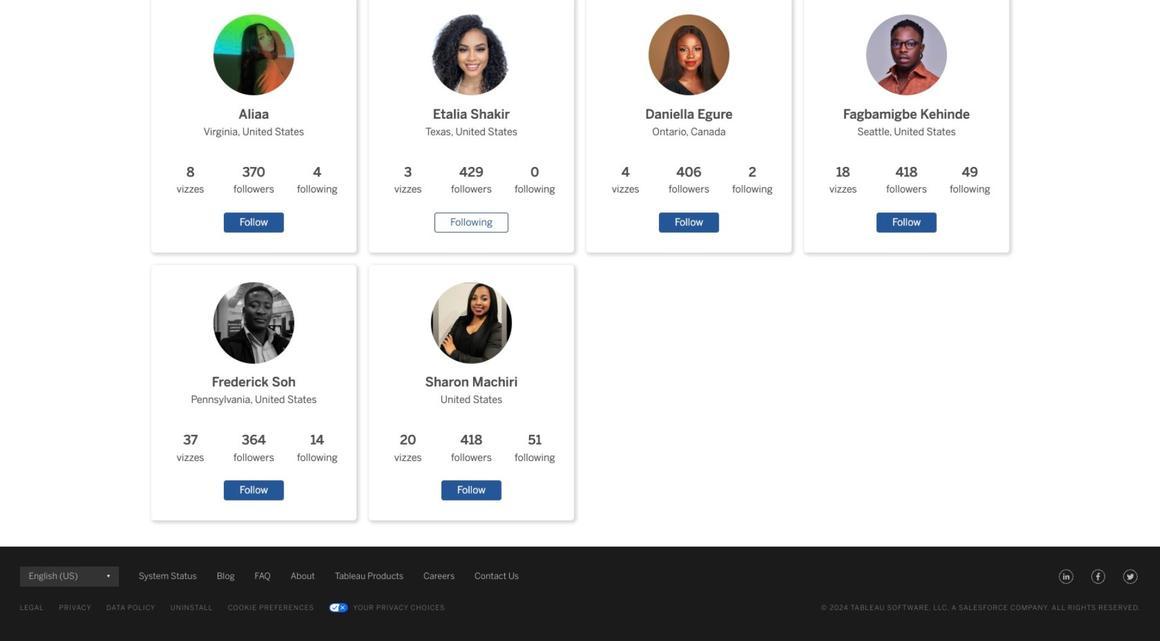 Task type: locate. For each thing, give the bounding box(es) containing it.
avatar image for sharon machiri image
[[431, 283, 512, 364]]

selected language element
[[29, 567, 110, 587]]

avatar image for etalia shakir image
[[431, 14, 512, 96]]

avatar image for frederick  soh image
[[213, 283, 295, 364]]



Task type: describe. For each thing, give the bounding box(es) containing it.
avatar image for fagbamigbe kehinde image
[[866, 14, 948, 96]]

avatar image for daniella egure image
[[648, 14, 730, 96]]

avatar image for aliaa image
[[213, 14, 295, 96]]



Task type: vqa. For each thing, say whether or not it's contained in the screenshot.
Add Favorite image
no



